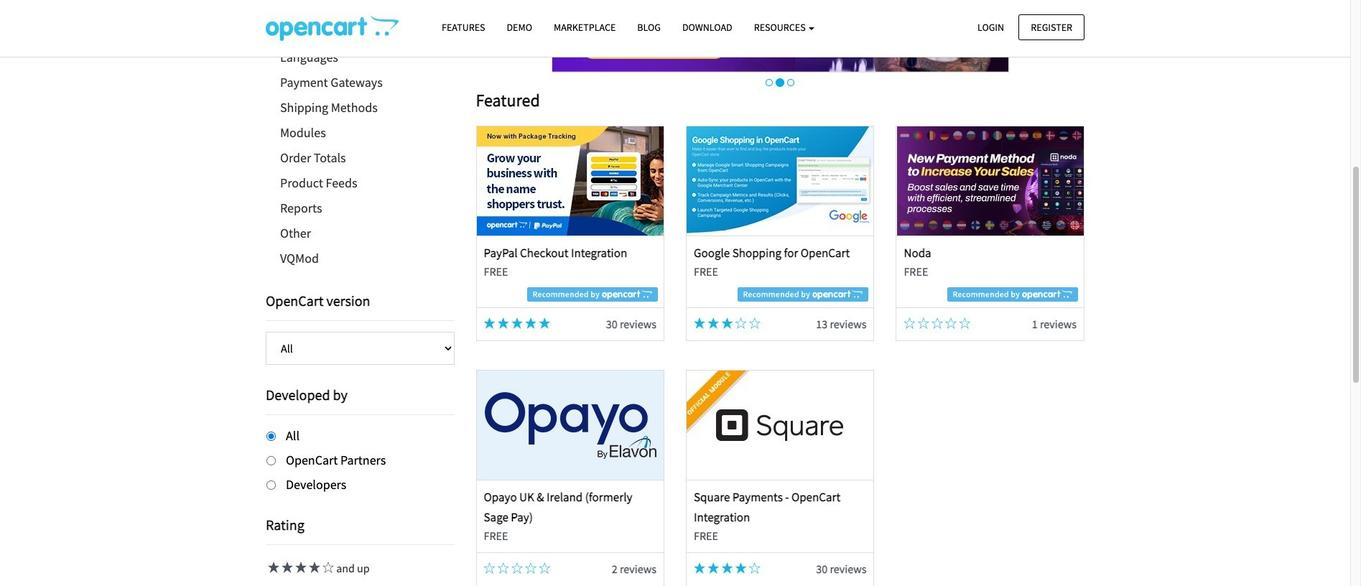 Task type: describe. For each thing, give the bounding box(es) containing it.
opencart extensions image
[[266, 15, 399, 41]]

noda image
[[897, 126, 1084, 236]]

google shopping for opencart image
[[687, 126, 874, 236]]

opayo uk & ireland (formerly sage pay) image
[[477, 371, 664, 480]]



Task type: locate. For each thing, give the bounding box(es) containing it.
square payments - opencart integration image
[[687, 371, 874, 480]]

paypal checkout integration image
[[477, 126, 664, 236]]

node image
[[552, 0, 1009, 73]]

star light o image
[[904, 317, 916, 329], [932, 317, 943, 329], [320, 562, 334, 574], [484, 563, 495, 574], [498, 563, 509, 574], [512, 563, 523, 574], [525, 563, 537, 574], [749, 563, 761, 574]]

None radio
[[267, 432, 276, 441], [267, 480, 276, 490], [267, 432, 276, 441], [267, 480, 276, 490]]

star light o image
[[736, 317, 747, 329], [749, 317, 761, 329], [918, 317, 930, 329], [946, 317, 957, 329], [960, 317, 971, 329], [539, 563, 551, 574]]

star light image
[[525, 317, 537, 329], [539, 317, 551, 329], [694, 317, 706, 329], [708, 317, 719, 329], [722, 317, 733, 329], [266, 562, 280, 574], [280, 562, 293, 574], [307, 562, 320, 574], [694, 563, 706, 574], [722, 563, 733, 574]]

star light image
[[484, 317, 495, 329], [498, 317, 509, 329], [512, 317, 523, 329], [293, 562, 307, 574], [708, 563, 719, 574], [736, 563, 747, 574]]

None radio
[[267, 456, 276, 465]]



Task type: vqa. For each thing, say whether or not it's contained in the screenshot.
search icon
no



